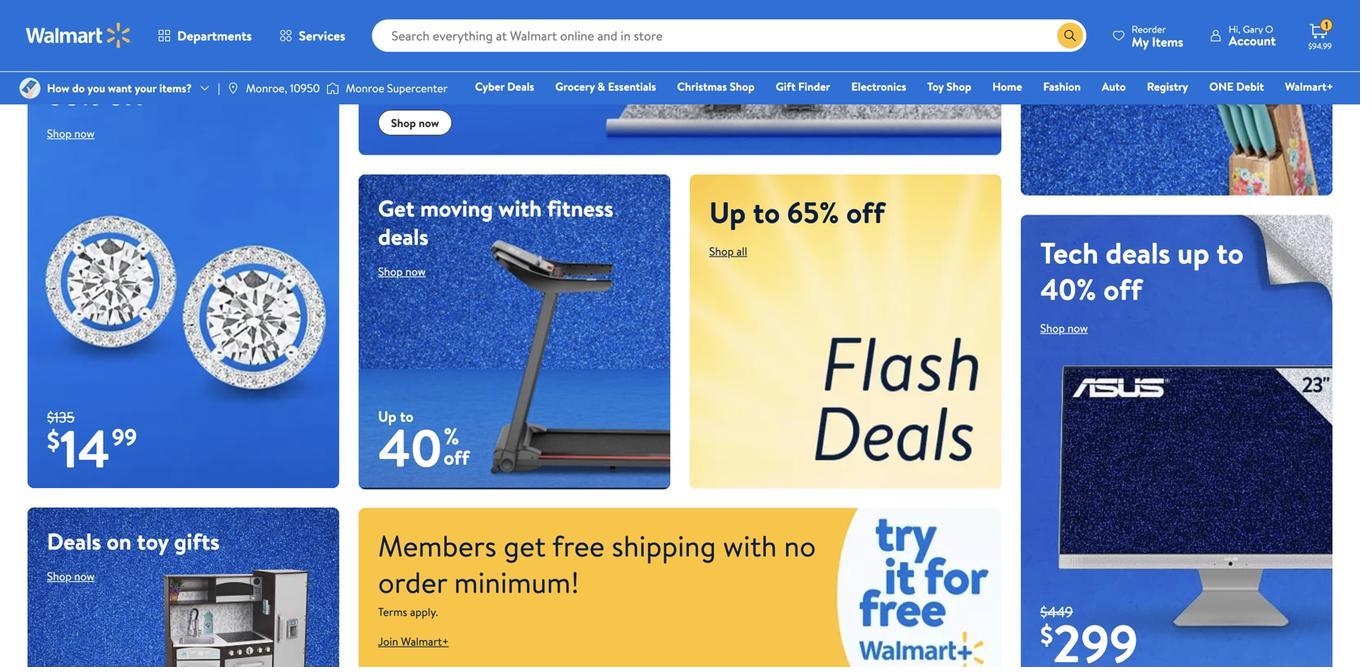 Task type: describe. For each thing, give the bounding box(es) containing it.
get moving with fitness deals
[[378, 192, 614, 252]]

toy
[[137, 526, 169, 557]]

o
[[1266, 22, 1274, 36]]

day:
[[456, 39, 525, 93]]

shipping
[[612, 526, 716, 566]]

fashion for fashion deals up to 60% off
[[47, 38, 144, 78]]

grocery
[[556, 79, 595, 94]]

now for home gift deals up to 35% off
[[1068, 77, 1088, 93]]

grocery & essentials
[[556, 79, 656, 94]]

gift finder link
[[769, 78, 838, 95]]

one
[[1210, 79, 1234, 94]]

14
[[60, 412, 110, 484]]

how
[[47, 80, 69, 96]]

0 horizontal spatial deals
[[47, 526, 101, 557]]

1 horizontal spatial deals
[[507, 79, 534, 94]]

moving
[[420, 192, 493, 224]]

up to 65% off
[[709, 192, 885, 233]]

join walmart+ link
[[378, 634, 449, 650]]

items?
[[159, 80, 192, 96]]

order
[[378, 562, 447, 603]]

35%
[[1098, 34, 1138, 66]]

$ inside group
[[1041, 617, 1054, 653]]

now for deals on toy gifts
[[74, 569, 95, 584]]

monroe supercenter
[[346, 80, 448, 96]]

join walmart+
[[378, 634, 449, 650]]

shop now for deals on toy gifts
[[47, 569, 95, 584]]

now for last day: hurry!
[[419, 115, 439, 131]]

grocery & essentials link
[[548, 78, 664, 95]]

registry
[[1147, 79, 1189, 94]]

now for get moving with fitness deals
[[406, 264, 426, 280]]

up for tech deals up to 40% off
[[1178, 232, 1210, 273]]

$135 $ 14 99
[[47, 407, 137, 484]]

Search search field
[[372, 19, 1087, 52]]

was dollar $449, now dollar 299 group
[[1021, 602, 1139, 667]]

up to
[[378, 406, 414, 427]]

shop now link for home gift deals up to 35% off
[[1041, 77, 1088, 93]]

do
[[72, 80, 85, 96]]

terms
[[378, 604, 407, 620]]

up to 40 percent off group
[[359, 406, 470, 490]]

search icon image
[[1064, 29, 1077, 42]]

departments
[[177, 27, 252, 45]]

electronics
[[852, 79, 907, 94]]

shop now link for last day: hurry!
[[378, 110, 452, 136]]

shop now for last day: hurry!
[[391, 115, 439, 131]]

minimum!
[[454, 562, 580, 603]]

cyber deals
[[475, 79, 534, 94]]

electronics link
[[844, 78, 914, 95]]

auto
[[1102, 79, 1126, 94]]

debit
[[1237, 79, 1265, 94]]

tech
[[1041, 232, 1099, 273]]

shop now for home gift deals up to 35% off
[[1041, 77, 1088, 93]]

|
[[218, 80, 220, 96]]

up for fashion deals up to 60% off
[[223, 38, 255, 78]]

to inside up to 40 percent off group
[[400, 406, 414, 427]]

was dollar $135, now dollar 14.99 group
[[28, 407, 137, 488]]

monroe
[[346, 80, 385, 96]]

shop inside christmas shop link
[[730, 79, 755, 94]]

how do you want your items?
[[47, 80, 192, 96]]

1
[[1325, 18, 1329, 32]]

40%
[[1041, 269, 1097, 309]]

supercenter
[[387, 80, 448, 96]]

account
[[1229, 32, 1276, 49]]

%
[[444, 420, 460, 452]]

auto link
[[1095, 78, 1134, 95]]

to inside tech deals up to 40% off
[[1217, 232, 1244, 273]]

shop now link for fashion deals up to 60% off
[[47, 126, 95, 141]]

1 horizontal spatial walmart+
[[1286, 79, 1334, 94]]

shop for tech deals up to 40% off
[[1041, 320, 1065, 336]]

up for up to
[[378, 406, 397, 427]]

deals inside fashion deals up to 60% off
[[151, 38, 216, 78]]

christmas
[[677, 79, 727, 94]]

get
[[504, 526, 546, 566]]

40
[[378, 411, 442, 483]]

99
[[112, 421, 137, 453]]

walmart image
[[26, 23, 131, 49]]

shop now for get moving with fitness deals
[[378, 264, 426, 280]]

one debit
[[1210, 79, 1265, 94]]

hurry!
[[534, 39, 636, 93]]

on
[[107, 526, 131, 557]]

shop all link
[[709, 243, 748, 259]]

shop for last day: hurry!
[[391, 115, 416, 131]]

christmas shop
[[677, 79, 755, 94]]

you
[[88, 80, 105, 96]]

gift finder
[[776, 79, 831, 94]]

gary
[[1243, 22, 1263, 36]]

60%
[[47, 74, 101, 115]]

departments button
[[144, 16, 266, 55]]

now for tech deals up to 40% off
[[1068, 320, 1088, 336]]

shop for get moving with fitness deals
[[378, 264, 403, 280]]

shop now link for get moving with fitness deals
[[378, 264, 426, 280]]

gift
[[776, 79, 796, 94]]

gift
[[1106, 6, 1142, 38]]

shop now for fashion deals up to 60% off
[[47, 126, 95, 141]]

last day: hurry!
[[378, 39, 636, 93]]

$94.99
[[1309, 40, 1332, 51]]



Task type: vqa. For each thing, say whether or not it's contained in the screenshot.
to within Tech deals up to 40% off
yes



Task type: locate. For each thing, give the bounding box(es) containing it.
1 vertical spatial up
[[378, 406, 397, 427]]

fashion down "search icon"
[[1044, 79, 1081, 94]]

shop now link down 60%
[[47, 126, 95, 141]]

deals right the cyber
[[507, 79, 534, 94]]

65%
[[787, 192, 840, 233]]

0 horizontal spatial with
[[499, 192, 542, 224]]

off inside tech deals up to 40% off
[[1104, 269, 1143, 309]]

up inside tech deals up to 40% off
[[1178, 232, 1210, 273]]

deals inside tech deals up to 40% off
[[1106, 232, 1171, 273]]

registry link
[[1140, 78, 1196, 95]]

services
[[299, 27, 346, 45]]

1 horizontal spatial with
[[723, 526, 777, 566]]

items
[[1152, 33, 1184, 51]]

fashion
[[47, 38, 144, 78], [1044, 79, 1081, 94]]

monroe, 10950
[[246, 80, 320, 96]]

fashion for fashion
[[1044, 79, 1081, 94]]

off right 65%
[[847, 192, 885, 233]]

$449
[[1041, 602, 1074, 622]]

deals
[[507, 79, 534, 94], [47, 526, 101, 557]]

my
[[1132, 33, 1149, 51]]

1 vertical spatial $
[[1041, 617, 1054, 653]]

1 horizontal spatial $
[[1041, 617, 1054, 653]]

deals
[[1147, 6, 1198, 38], [151, 38, 216, 78], [378, 221, 429, 252], [1106, 232, 1171, 273]]

cyber deals link
[[468, 78, 542, 95]]

0 vertical spatial deals
[[507, 79, 534, 94]]

fashion up you
[[47, 38, 144, 78]]

shop now left auto link
[[1041, 77, 1088, 93]]

now down '40%'
[[1068, 320, 1088, 336]]

1 horizontal spatial  image
[[327, 80, 339, 96]]

shop now down 60%
[[47, 126, 95, 141]]

members
[[378, 526, 497, 566]]

up left %
[[378, 406, 397, 427]]

shop now link down deals on toy gifts
[[47, 569, 95, 584]]

shop now down supercenter
[[391, 115, 439, 131]]

0 vertical spatial up
[[709, 192, 746, 233]]

0 horizontal spatial fashion
[[47, 38, 144, 78]]

1 horizontal spatial up
[[709, 192, 746, 233]]

want
[[108, 80, 132, 96]]

fitness
[[547, 192, 614, 224]]

get
[[378, 192, 415, 224]]

now for fashion deals up to 60% off
[[74, 126, 95, 141]]

walmart+
[[1286, 79, 1334, 94], [401, 634, 449, 650]]

your
[[135, 80, 157, 96]]

monroe,
[[246, 80, 287, 96]]

no
[[784, 526, 816, 566]]

apply.
[[410, 604, 438, 620]]

shop for up to 65% off
[[709, 243, 734, 259]]

0 horizontal spatial up
[[223, 38, 255, 78]]

finder
[[799, 79, 831, 94]]

cyber
[[475, 79, 505, 94]]

walmart+ down the apply.
[[401, 634, 449, 650]]

$ inside $135 $ 14 99
[[47, 422, 60, 458]]

now down supercenter
[[419, 115, 439, 131]]

home link
[[986, 78, 1030, 95]]

hi,
[[1229, 22, 1241, 36]]

fashion deals up to 60% off
[[47, 38, 289, 115]]

off up registry link
[[1143, 34, 1173, 66]]

 image for how do you want your items?
[[19, 78, 40, 99]]

$135
[[47, 407, 75, 427]]

0 horizontal spatial walmart+
[[401, 634, 449, 650]]

shop now link
[[1041, 77, 1088, 93], [378, 110, 452, 136], [47, 126, 95, 141], [378, 264, 426, 280], [1041, 320, 1088, 336], [47, 569, 95, 584]]

Walmart Site-Wide search field
[[372, 19, 1087, 52]]

walmart+ link
[[1278, 78, 1341, 95]]

up inside group
[[378, 406, 397, 427]]

toy
[[928, 79, 944, 94]]

0 vertical spatial walmart+
[[1286, 79, 1334, 94]]

off inside 40 % off
[[444, 444, 470, 471]]

 image for monroe supercenter
[[327, 80, 339, 96]]

with inside 'members get free shipping with no order minimum! terms apply.'
[[723, 526, 777, 566]]

deals left the on
[[47, 526, 101, 557]]

fashion inside fashion deals up to 60% off
[[47, 38, 144, 78]]

shop for home gift deals up to 35% off
[[1041, 77, 1065, 93]]

off right 40
[[444, 444, 470, 471]]

with left no
[[723, 526, 777, 566]]

home for home gift deals up to 35% off
[[1041, 6, 1100, 38]]

services button
[[266, 16, 359, 55]]

now down 60%
[[74, 126, 95, 141]]

shop now
[[1041, 77, 1088, 93], [391, 115, 439, 131], [47, 126, 95, 141], [378, 264, 426, 280], [1041, 320, 1088, 336], [47, 569, 95, 584]]

off inside home gift deals up to 35% off
[[1143, 34, 1173, 66]]

0 vertical spatial fashion
[[47, 38, 144, 78]]

deals on toy gifts
[[47, 526, 220, 557]]

up for up to 65% off
[[709, 192, 746, 233]]

home left fashion link at the right of the page
[[993, 79, 1023, 94]]

now down deals on toy gifts
[[74, 569, 95, 584]]

toy shop
[[928, 79, 972, 94]]

0 horizontal spatial $
[[47, 422, 60, 458]]

shop now link for tech deals up to 40% off
[[1041, 320, 1088, 336]]

1 horizontal spatial up
[[1041, 34, 1066, 66]]

 image
[[19, 78, 40, 99], [327, 80, 339, 96]]

now down get
[[406, 264, 426, 280]]

reorder
[[1132, 22, 1167, 36]]

2 horizontal spatial up
[[1178, 232, 1210, 273]]

up
[[1041, 34, 1066, 66], [223, 38, 255, 78], [1178, 232, 1210, 273]]

deals inside home gift deals up to 35% off
[[1147, 6, 1198, 38]]

home
[[1041, 6, 1100, 38], [993, 79, 1023, 94]]

shop now link down '40%'
[[1041, 320, 1088, 336]]

shop now link down supercenter
[[378, 110, 452, 136]]

up inside home gift deals up to 35% off
[[1041, 34, 1066, 66]]

toy shop link
[[920, 78, 979, 95]]

hi, gary o account
[[1229, 22, 1276, 49]]

join
[[378, 634, 398, 650]]

tech deals up to 40% off
[[1041, 232, 1244, 309]]

1 vertical spatial walmart+
[[401, 634, 449, 650]]

members get free shipping with no order minimum! terms apply.
[[378, 526, 816, 620]]

home for home
[[993, 79, 1023, 94]]

last
[[378, 39, 446, 93]]

shop for fashion deals up to 60% off
[[47, 126, 72, 141]]

fashion link
[[1036, 78, 1089, 95]]

up inside fashion deals up to 60% off
[[223, 38, 255, 78]]

1 vertical spatial home
[[993, 79, 1023, 94]]

with
[[499, 192, 542, 224], [723, 526, 777, 566]]

gifts
[[174, 526, 220, 557]]

home left "gift"
[[1041, 6, 1100, 38]]

with left fitness
[[499, 192, 542, 224]]

home gift deals up to 35% off
[[1041, 6, 1198, 66]]

now left auto link
[[1068, 77, 1088, 93]]

1 horizontal spatial home
[[1041, 6, 1100, 38]]

now
[[1068, 77, 1088, 93], [419, 115, 439, 131], [74, 126, 95, 141], [406, 264, 426, 280], [1068, 320, 1088, 336], [74, 569, 95, 584]]

&
[[598, 79, 605, 94]]

off
[[1143, 34, 1173, 66], [108, 74, 146, 115], [847, 192, 885, 233], [1104, 269, 1143, 309], [444, 444, 470, 471]]

to inside home gift deals up to 35% off
[[1071, 34, 1092, 66]]

40 % off
[[378, 411, 470, 483]]

shop inside 'shop now' link
[[391, 115, 416, 131]]

shop now link down get
[[378, 264, 426, 280]]

essentials
[[608, 79, 656, 94]]

shop all
[[709, 243, 748, 259]]

walmart+ down $94.99
[[1286, 79, 1334, 94]]

off inside fashion deals up to 60% off
[[108, 74, 146, 115]]

shop now for tech deals up to 40% off
[[1041, 320, 1088, 336]]

with inside get moving with fitness deals
[[499, 192, 542, 224]]

1 horizontal spatial fashion
[[1044, 79, 1081, 94]]

home inside home gift deals up to 35% off
[[1041, 6, 1100, 38]]

0 horizontal spatial up
[[378, 406, 397, 427]]

 image right 10950
[[327, 80, 339, 96]]

up up the shop all link
[[709, 192, 746, 233]]

0 horizontal spatial  image
[[19, 78, 40, 99]]

1 vertical spatial with
[[723, 526, 777, 566]]

 image left how
[[19, 78, 40, 99]]

10950
[[290, 80, 320, 96]]

up
[[709, 192, 746, 233], [378, 406, 397, 427]]

shop for deals on toy gifts
[[47, 569, 72, 584]]

off right you
[[108, 74, 146, 115]]

shop inside the toy shop link
[[947, 79, 972, 94]]

reorder my items
[[1132, 22, 1184, 51]]

to inside fashion deals up to 60% off
[[262, 38, 289, 78]]

shop now down deals on toy gifts
[[47, 569, 95, 584]]

shop
[[1041, 77, 1065, 93], [730, 79, 755, 94], [947, 79, 972, 94], [391, 115, 416, 131], [47, 126, 72, 141], [709, 243, 734, 259], [378, 264, 403, 280], [1041, 320, 1065, 336], [47, 569, 72, 584]]

 image
[[227, 82, 240, 95]]

1 vertical spatial deals
[[47, 526, 101, 557]]

off right '40%'
[[1104, 269, 1143, 309]]

0 vertical spatial with
[[499, 192, 542, 224]]

shop now link for deals on toy gifts
[[47, 569, 95, 584]]

free
[[553, 526, 605, 566]]

$
[[47, 422, 60, 458], [1041, 617, 1054, 653]]

0 vertical spatial $
[[47, 422, 60, 458]]

1 vertical spatial fashion
[[1044, 79, 1081, 94]]

shop now down get
[[378, 264, 426, 280]]

fashion inside fashion link
[[1044, 79, 1081, 94]]

one debit link
[[1203, 78, 1272, 95]]

all
[[737, 243, 748, 259]]

shop now down '40%'
[[1041, 320, 1088, 336]]

shop now link left auto link
[[1041, 77, 1088, 93]]

deals inside get moving with fitness deals
[[378, 221, 429, 252]]

christmas shop link
[[670, 78, 762, 95]]

to
[[1071, 34, 1092, 66], [262, 38, 289, 78], [753, 192, 780, 233], [1217, 232, 1244, 273], [400, 406, 414, 427]]

0 horizontal spatial home
[[993, 79, 1023, 94]]

0 vertical spatial home
[[1041, 6, 1100, 38]]



